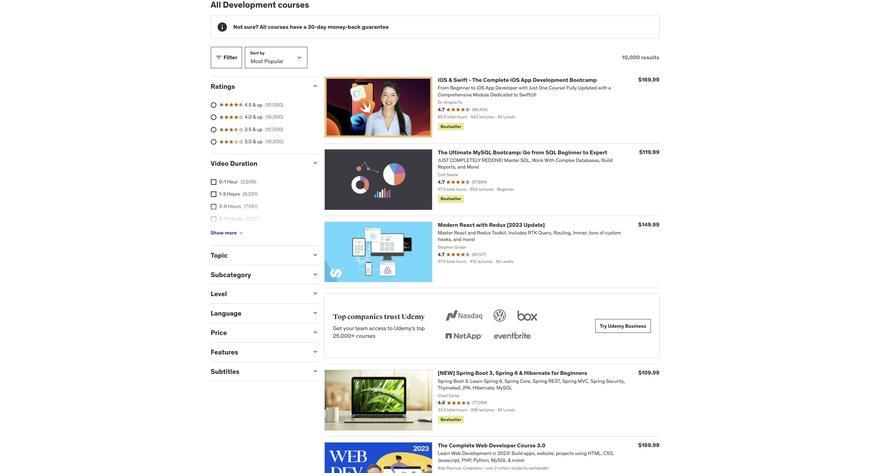 Task type: locate. For each thing, give the bounding box(es) containing it.
&
[[449, 76, 452, 83], [253, 102, 256, 108], [253, 114, 256, 120], [253, 126, 256, 133], [253, 139, 256, 145], [519, 370, 523, 377]]

money-
[[328, 23, 348, 30]]

[2023
[[507, 221, 522, 228]]

3 small image from the top
[[312, 329, 319, 336]]

0 vertical spatial udemy
[[402, 313, 425, 322]]

complete right -
[[483, 76, 509, 83]]

hours right 17+
[[228, 228, 241, 235]]

2 vertical spatial the
[[438, 443, 448, 449]]

udemy
[[402, 313, 425, 322], [608, 323, 624, 330]]

(10,000) up "3.0 & up (10,000)"
[[265, 126, 283, 133]]

xsmall image left the 3-
[[211, 204, 216, 210]]

the complete web developer course 3.0
[[438, 443, 545, 449]]

4.5
[[245, 102, 252, 108]]

3.0 & up (10,000)
[[245, 139, 283, 145]]

try
[[600, 323, 607, 330]]

1 horizontal spatial ios
[[510, 76, 520, 83]]

courses inside top companies trust udemy get your team access to udemy's top 25,000+ courses
[[356, 333, 376, 340]]

0 vertical spatial the
[[472, 76, 482, 83]]

topic
[[211, 251, 228, 260]]

xsmall image left "1-"
[[211, 192, 216, 197]]

2 xsmall image from the top
[[211, 217, 216, 222]]

0 vertical spatial 6
[[224, 204, 227, 210]]

1 vertical spatial complete
[[449, 443, 475, 449]]

nasdaq image
[[444, 309, 484, 324]]

17+ hours
[[219, 228, 241, 235]]

ios & swift - the complete ios app development bootcamp
[[438, 76, 597, 83]]

3.5 & up (10,000)
[[245, 126, 283, 133]]

10,000
[[622, 54, 640, 61]]

up
[[257, 102, 262, 108], [257, 114, 263, 120], [257, 126, 262, 133], [257, 139, 263, 145]]

courses right all
[[268, 23, 289, 30]]

1 horizontal spatial 3.0
[[537, 443, 545, 449]]

1 vertical spatial the
[[438, 149, 448, 156]]

courses
[[268, 23, 289, 30], [356, 333, 376, 340]]

0 horizontal spatial complete
[[449, 443, 475, 449]]

from
[[532, 149, 544, 156]]

(10,000) up 3.5 & up (10,000)
[[265, 114, 283, 120]]

xsmall image for 1-
[[211, 192, 216, 197]]

features
[[211, 348, 238, 357]]

0 vertical spatial xsmall image
[[211, 180, 216, 185]]

courses down team
[[356, 333, 376, 340]]

xsmall image for 3-
[[211, 204, 216, 210]]

up right "4.0"
[[257, 114, 263, 120]]

hours right the 17
[[230, 216, 243, 222]]

1 small image from the top
[[312, 271, 319, 278]]

1 vertical spatial udemy
[[608, 323, 624, 330]]

1 horizontal spatial complete
[[483, 76, 509, 83]]

to for udemy
[[388, 325, 393, 332]]

hours down 1-3 hours (9,201)
[[228, 204, 241, 210]]

17+
[[219, 228, 227, 235]]

& down 3.5 & up (10,000)
[[253, 139, 256, 145]]

web
[[476, 443, 488, 449]]

level
[[211, 290, 227, 298]]

4 (10,000) from the top
[[265, 139, 283, 145]]

small image for video duration
[[312, 160, 319, 167]]

0 vertical spatial complete
[[483, 76, 509, 83]]

1 horizontal spatial spring
[[495, 370, 513, 377]]

6 up the 17
[[224, 204, 227, 210]]

complete
[[483, 76, 509, 83], [449, 443, 475, 449]]

ios
[[438, 76, 447, 83], [510, 76, 520, 83]]

1 vertical spatial courses
[[356, 333, 376, 340]]

0 horizontal spatial courses
[[268, 23, 289, 30]]

3-6 hours (7,981)
[[219, 204, 258, 210]]

1 xsmall image from the top
[[211, 180, 216, 185]]

& right "4.0"
[[253, 114, 256, 120]]

0 vertical spatial $169.99
[[638, 76, 659, 83]]

xsmall image left 6-
[[211, 217, 216, 222]]

& right 3.5
[[253, 126, 256, 133]]

show more
[[211, 230, 237, 236]]

1 vertical spatial 6
[[514, 370, 518, 377]]

back
[[348, 23, 361, 30]]

with
[[476, 221, 488, 228]]

0 horizontal spatial ios
[[438, 76, 447, 83]]

redux
[[489, 221, 506, 228]]

4 small image from the top
[[312, 349, 319, 356]]

spring right 3, on the right bottom of the page
[[495, 370, 513, 377]]

6-
[[219, 216, 224, 222]]

app
[[521, 76, 532, 83]]

udemy up top
[[402, 313, 425, 322]]

25,000+
[[333, 333, 355, 340]]

udemy right try
[[608, 323, 624, 330]]

all
[[260, 23, 266, 30]]

1 (10,000) from the top
[[265, 102, 283, 108]]

$109.99
[[638, 370, 659, 377]]

try udemy business link
[[595, 320, 651, 334]]

2 $169.99 from the top
[[638, 442, 659, 449]]

subcategory button
[[211, 271, 306, 279]]

access
[[369, 325, 386, 332]]

3.0 right course
[[537, 443, 545, 449]]

$169.99 for ios & swift - the complete ios app development bootcamp
[[638, 76, 659, 83]]

2 small image from the top
[[312, 291, 319, 297]]

small image
[[215, 54, 222, 61], [312, 83, 319, 90], [312, 160, 319, 167], [312, 252, 319, 259], [312, 310, 319, 317]]

video duration button
[[211, 159, 306, 168]]

(2,606)
[[241, 179, 256, 185]]

spring
[[456, 370, 474, 377], [495, 370, 513, 377]]

complete left 'web'
[[449, 443, 475, 449]]

2 ios from the left
[[510, 76, 520, 83]]

eventbrite image
[[492, 329, 532, 345]]

the for complete
[[438, 443, 448, 449]]

3 (10,000) from the top
[[265, 126, 283, 133]]

0 vertical spatial 3.0
[[245, 139, 252, 145]]

to inside top companies trust udemy get your team access to udemy's top 25,000+ courses
[[388, 325, 393, 332]]

10,000 results
[[622, 54, 659, 61]]

team
[[355, 325, 368, 332]]

1-3 hours (9,201)
[[219, 191, 257, 197]]

1 horizontal spatial to
[[583, 149, 588, 156]]

[new] spring boot 3, spring 6 & hibernate for beginners
[[438, 370, 587, 377]]

1 vertical spatial 3.0
[[537, 443, 545, 449]]

the
[[472, 76, 482, 83], [438, 149, 448, 156], [438, 443, 448, 449]]

business
[[625, 323, 646, 330]]

hours
[[227, 191, 240, 197], [228, 204, 241, 210], [230, 216, 243, 222], [228, 228, 241, 235]]

& left swift
[[449, 76, 452, 83]]

$169.99 for the complete web developer course 3.0
[[638, 442, 659, 449]]

1 $169.99 from the top
[[638, 76, 659, 83]]

to left expert
[[583, 149, 588, 156]]

up for 4.5 & up
[[257, 102, 262, 108]]

0 horizontal spatial spring
[[456, 370, 474, 377]]

xsmall image left '0-'
[[211, 180, 216, 185]]

5 small image from the top
[[312, 368, 319, 375]]

xsmall image right more
[[238, 231, 244, 236]]

for
[[551, 370, 559, 377]]

price button
[[211, 329, 306, 337]]

2 (10,000) from the top
[[265, 114, 283, 120]]

(10,000) down 3.5 & up (10,000)
[[265, 139, 283, 145]]

1 vertical spatial xsmall image
[[211, 204, 216, 210]]

udemy inside top companies trust udemy get your team access to udemy's top 25,000+ courses
[[402, 313, 425, 322]]

0 horizontal spatial udemy
[[402, 313, 425, 322]]

have
[[290, 23, 302, 30]]

video
[[211, 159, 229, 168]]

guarantee
[[362, 23, 389, 30]]

1 vertical spatial xsmall image
[[211, 217, 216, 222]]

language button
[[211, 310, 306, 318]]

filter button
[[211, 47, 242, 68]]

subtitles
[[211, 368, 239, 376]]

2 spring from the left
[[495, 370, 513, 377]]

mysql
[[473, 149, 492, 156]]

-
[[469, 76, 471, 83]]

ios left swift
[[438, 76, 447, 83]]

course
[[517, 443, 536, 449]]

1 spring from the left
[[456, 370, 474, 377]]

(10,000)
[[265, 102, 283, 108], [265, 114, 283, 120], [265, 126, 283, 133], [265, 139, 283, 145]]

3.0
[[245, 139, 252, 145], [537, 443, 545, 449]]

1 horizontal spatial courses
[[356, 333, 376, 340]]

show more button
[[211, 226, 244, 240]]

spring left boot
[[456, 370, 474, 377]]

more
[[225, 230, 237, 236]]

small image inside filter "button"
[[215, 54, 222, 61]]

update]
[[524, 221, 545, 228]]

0 vertical spatial xsmall image
[[211, 192, 216, 197]]

(9,721)
[[245, 216, 259, 222]]

up down 3.5 & up (10,000)
[[257, 139, 263, 145]]

sql
[[545, 149, 556, 156]]

(7,981)
[[244, 204, 258, 210]]

xsmall image for 0-
[[211, 180, 216, 185]]

1 horizontal spatial udemy
[[608, 323, 624, 330]]

up right '4.5'
[[257, 102, 262, 108]]

up for 3.5 & up
[[257, 126, 262, 133]]

small image for ratings
[[312, 83, 319, 90]]

0 vertical spatial to
[[583, 149, 588, 156]]

$169.99
[[638, 76, 659, 83], [638, 442, 659, 449]]

ios left app
[[510, 76, 520, 83]]

1-
[[219, 191, 223, 197]]

1 vertical spatial $169.99
[[638, 442, 659, 449]]

the ultimate mysql bootcamp: go from sql beginner to expert link
[[438, 149, 607, 156]]

2 vertical spatial xsmall image
[[238, 231, 244, 236]]

6 left hibernate
[[514, 370, 518, 377]]

xsmall image
[[211, 180, 216, 185], [211, 217, 216, 222]]

hour
[[227, 179, 238, 185]]

filter
[[223, 54, 237, 61]]

small image
[[312, 271, 319, 278], [312, 291, 319, 297], [312, 329, 319, 336], [312, 349, 319, 356], [312, 368, 319, 375]]

0 horizontal spatial to
[[388, 325, 393, 332]]

small image for subcategory
[[312, 271, 319, 278]]

1 horizontal spatial 6
[[514, 370, 518, 377]]

xsmall image
[[211, 192, 216, 197], [211, 204, 216, 210], [238, 231, 244, 236]]

hours right the 3
[[227, 191, 240, 197]]

sure?
[[244, 23, 258, 30]]

& right '4.5'
[[253, 102, 256, 108]]

up right 3.5
[[257, 126, 262, 133]]

4.0 & up (10,000)
[[245, 114, 283, 120]]

to down trust
[[388, 325, 393, 332]]

(10,000) up 4.0 & up (10,000)
[[265, 102, 283, 108]]

video duration
[[211, 159, 257, 168]]

1 vertical spatial to
[[388, 325, 393, 332]]

volkswagen image
[[492, 309, 508, 324]]

& for 3.0
[[253, 139, 256, 145]]

3.0 down 3.5
[[245, 139, 252, 145]]



Task type: describe. For each thing, give the bounding box(es) containing it.
top
[[416, 325, 425, 332]]

0-
[[219, 179, 224, 185]]

& for ios
[[449, 76, 452, 83]]

small image for topic
[[312, 252, 319, 259]]

& for 4.5
[[253, 102, 256, 108]]

& left hibernate
[[519, 370, 523, 377]]

[new]
[[438, 370, 455, 377]]

6-17 hours (9,721)
[[219, 216, 259, 222]]

level button
[[211, 290, 306, 298]]

a
[[303, 23, 307, 30]]

30-
[[308, 23, 317, 30]]

ios & swift - the complete ios app development bootcamp link
[[438, 76, 597, 83]]

ultimate
[[449, 149, 472, 156]]

4.5 & up (10,000)
[[245, 102, 283, 108]]

10,000 results status
[[622, 54, 659, 61]]

price
[[211, 329, 227, 337]]

small image for price
[[312, 329, 319, 336]]

$149.99
[[638, 221, 659, 228]]

3
[[223, 191, 226, 197]]

beginners
[[560, 370, 587, 377]]

beginner
[[558, 149, 582, 156]]

netapp image
[[444, 329, 484, 345]]

$119.99
[[639, 149, 659, 155]]

0 horizontal spatial 6
[[224, 204, 227, 210]]

modern react with redux [2023 update] link
[[438, 221, 545, 228]]

0-1 hour (2,606)
[[219, 179, 256, 185]]

topic button
[[211, 251, 306, 260]]

hours for 1-3 hours
[[227, 191, 240, 197]]

hours for 6-17 hours
[[230, 216, 243, 222]]

1
[[224, 179, 226, 185]]

companies
[[347, 313, 383, 322]]

go
[[523, 149, 530, 156]]

modern
[[438, 221, 458, 228]]

udemy inside "link"
[[608, 323, 624, 330]]

expert
[[590, 149, 607, 156]]

modern react with redux [2023 update]
[[438, 221, 545, 228]]

try udemy business
[[600, 323, 646, 330]]

box image
[[516, 309, 539, 324]]

& for 3.5
[[253, 126, 256, 133]]

not
[[233, 23, 243, 30]]

3.5
[[245, 126, 252, 133]]

get
[[333, 325, 342, 332]]

react
[[459, 221, 475, 228]]

1 ios from the left
[[438, 76, 447, 83]]

17
[[224, 216, 228, 222]]

subcategory
[[211, 271, 251, 279]]

your
[[343, 325, 354, 332]]

small image for level
[[312, 291, 319, 297]]

(9,201)
[[243, 191, 257, 197]]

xsmall image inside show more button
[[238, 231, 244, 236]]

(10,000) for 4.0 & up (10,000)
[[265, 114, 283, 120]]

top companies trust udemy get your team access to udemy's top 25,000+ courses
[[333, 313, 425, 340]]

small image for language
[[312, 310, 319, 317]]

not sure? all courses have a 30-day money-back guarantee
[[233, 23, 389, 30]]

0 horizontal spatial 3.0
[[245, 139, 252, 145]]

the for ultimate
[[438, 149, 448, 156]]

(10,000) for 4.5 & up (10,000)
[[265, 102, 283, 108]]

3-
[[219, 204, 224, 210]]

small image for features
[[312, 349, 319, 356]]

hours for 3-6 hours
[[228, 204, 241, 210]]

up for 3.0 & up
[[257, 139, 263, 145]]

features button
[[211, 348, 306, 357]]

top
[[333, 313, 346, 322]]

& for 4.0
[[253, 114, 256, 120]]

(10,000) for 3.0 & up (10,000)
[[265, 139, 283, 145]]

ratings
[[211, 82, 235, 91]]

udemy's
[[394, 325, 415, 332]]

duration
[[230, 159, 257, 168]]

boot
[[475, 370, 488, 377]]

the complete web developer course 3.0 link
[[438, 443, 545, 449]]

language
[[211, 310, 242, 318]]

ratings button
[[211, 82, 306, 91]]

0 vertical spatial courses
[[268, 23, 289, 30]]

to for bootcamp:
[[583, 149, 588, 156]]

swift
[[453, 76, 468, 83]]

trust
[[384, 313, 400, 322]]

show
[[211, 230, 224, 236]]

the ultimate mysql bootcamp: go from sql beginner to expert
[[438, 149, 607, 156]]

4.0
[[245, 114, 252, 120]]

day
[[317, 23, 326, 30]]

(10,000) for 3.5 & up (10,000)
[[265, 126, 283, 133]]

hibernate
[[524, 370, 550, 377]]

[new] spring boot 3, spring 6 & hibernate for beginners link
[[438, 370, 587, 377]]

developer
[[489, 443, 516, 449]]

small image for subtitles
[[312, 368, 319, 375]]

bootcamp
[[569, 76, 597, 83]]

xsmall image for 6-
[[211, 217, 216, 222]]

up for 4.0 & up
[[257, 114, 263, 120]]



Task type: vqa. For each thing, say whether or not it's contained in the screenshot.
asked
no



